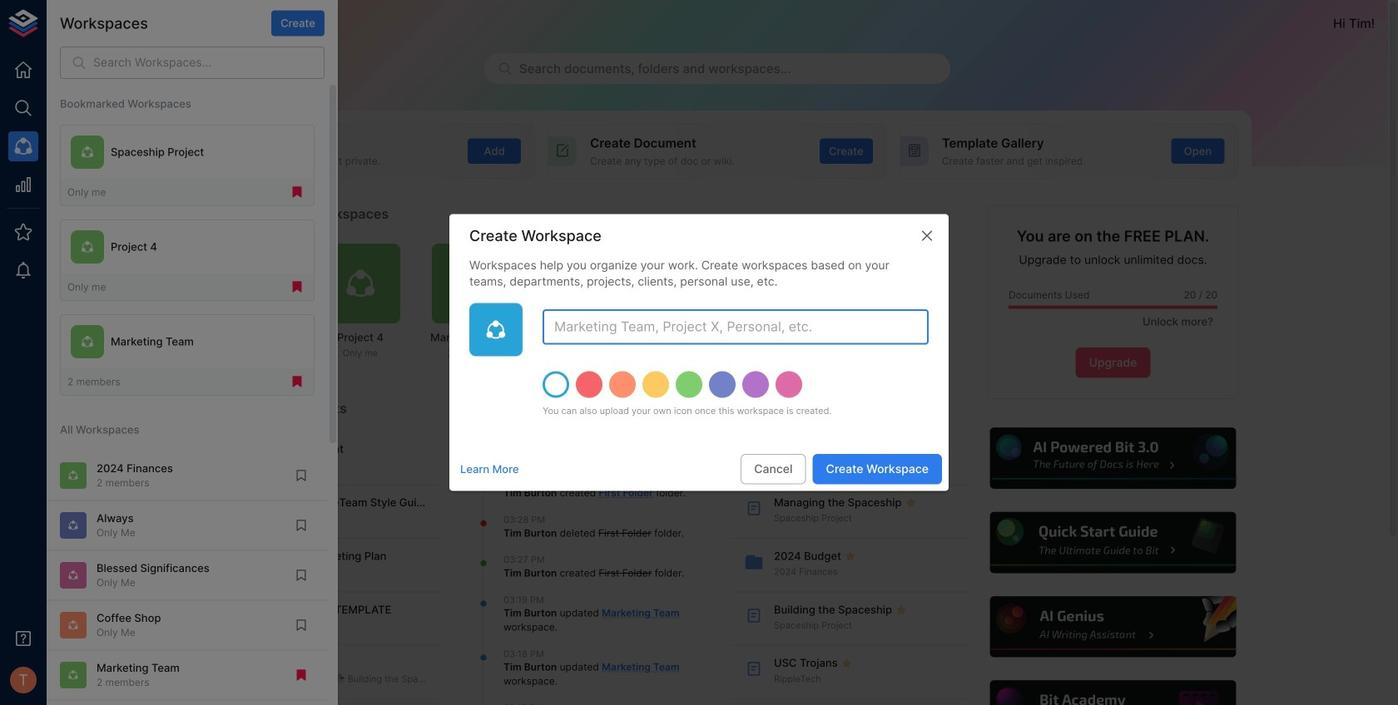 Task type: locate. For each thing, give the bounding box(es) containing it.
0 vertical spatial bookmark image
[[294, 519, 309, 534]]

0 vertical spatial remove bookmark image
[[290, 185, 305, 200]]

Search Workspaces... text field
[[93, 47, 325, 79]]

bookmark image
[[294, 519, 309, 534], [294, 568, 309, 583], [294, 618, 309, 633]]

3 bookmark image from the top
[[294, 618, 309, 633]]

1 help image from the top
[[988, 426, 1239, 492]]

remove bookmark image
[[290, 185, 305, 200], [290, 280, 305, 295], [294, 668, 309, 683]]

2 vertical spatial bookmark image
[[294, 618, 309, 633]]

help image
[[988, 426, 1239, 492], [988, 510, 1239, 576], [988, 595, 1239, 661], [988, 679, 1239, 706]]

dialog
[[450, 214, 949, 492]]

1 bookmark image from the top
[[294, 519, 309, 534]]

3 help image from the top
[[988, 595, 1239, 661]]

Marketing Team, Project X, Personal, etc. text field
[[543, 310, 929, 345]]

1 vertical spatial bookmark image
[[294, 568, 309, 583]]



Task type: vqa. For each thing, say whether or not it's contained in the screenshot.
the Analytics
no



Task type: describe. For each thing, give the bounding box(es) containing it.
2 vertical spatial remove bookmark image
[[294, 668, 309, 683]]

2 bookmark image from the top
[[294, 568, 309, 583]]

1 vertical spatial remove bookmark image
[[290, 280, 305, 295]]

remove bookmark image
[[290, 375, 305, 390]]

2 help image from the top
[[988, 510, 1239, 576]]

4 help image from the top
[[988, 679, 1239, 706]]

bookmark image
[[294, 469, 309, 484]]



